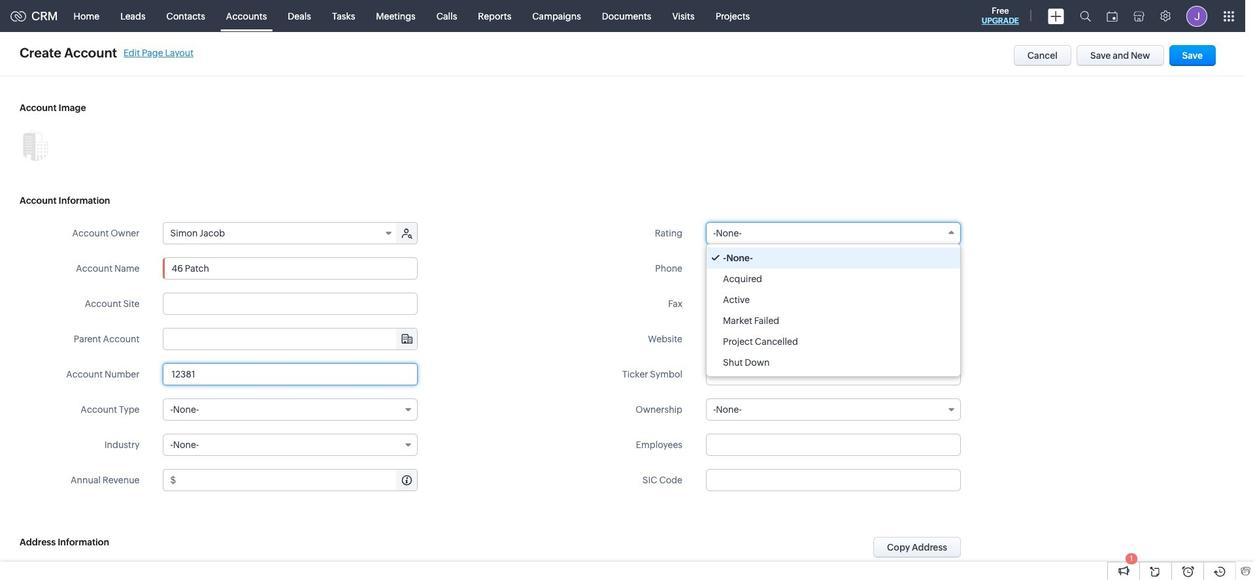 Task type: vqa. For each thing, say whether or not it's contained in the screenshot.
topmost the "High"
no



Task type: describe. For each thing, give the bounding box(es) containing it.
2 option from the top
[[707, 269, 961, 290]]

5 option from the top
[[707, 332, 961, 353]]

search image
[[1080, 10, 1092, 22]]

3 option from the top
[[707, 290, 961, 311]]



Task type: locate. For each thing, give the bounding box(es) containing it.
profile element
[[1179, 0, 1216, 32]]

6 option from the top
[[707, 353, 961, 373]]

None text field
[[706, 258, 961, 280], [163, 293, 418, 315], [706, 293, 961, 315], [706, 328, 961, 351], [164, 329, 418, 350], [706, 470, 961, 492], [178, 470, 418, 491], [706, 258, 961, 280], [163, 293, 418, 315], [706, 293, 961, 315], [706, 328, 961, 351], [164, 329, 418, 350], [706, 470, 961, 492], [178, 470, 418, 491]]

logo image
[[10, 11, 26, 21]]

4 option from the top
[[707, 311, 961, 332]]

create menu image
[[1048, 8, 1065, 24]]

option
[[707, 248, 961, 269], [707, 269, 961, 290], [707, 290, 961, 311], [707, 311, 961, 332], [707, 332, 961, 353], [707, 353, 961, 373]]

list box
[[707, 245, 961, 377]]

profile image
[[1187, 6, 1208, 26]]

search element
[[1073, 0, 1099, 32]]

create menu element
[[1041, 0, 1073, 32]]

image image
[[20, 130, 51, 161]]

1 option from the top
[[707, 248, 961, 269]]

calendar image
[[1107, 11, 1118, 21]]

None text field
[[163, 258, 418, 280], [163, 364, 418, 386], [706, 364, 961, 386], [706, 434, 961, 457], [163, 258, 418, 280], [163, 364, 418, 386], [706, 364, 961, 386], [706, 434, 961, 457]]

None field
[[706, 222, 961, 245], [164, 223, 398, 244], [164, 329, 418, 350], [163, 399, 418, 421], [706, 399, 961, 421], [163, 434, 418, 457], [706, 222, 961, 245], [164, 223, 398, 244], [164, 329, 418, 350], [163, 399, 418, 421], [706, 399, 961, 421], [163, 434, 418, 457]]



